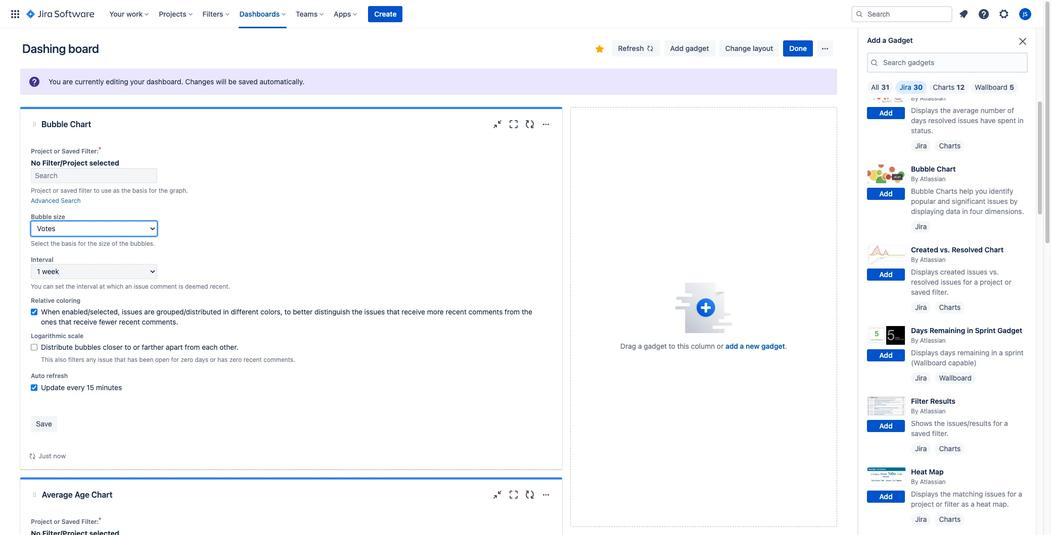 Task type: locate. For each thing, give the bounding box(es) containing it.
saved up search
[[60, 187, 77, 195]]

banner
[[0, 0, 1044, 28]]

you inside bubble chart region
[[31, 283, 41, 291]]

matching
[[953, 490, 983, 499]]

1 vertical spatial project or saved filter:
[[31, 519, 99, 526]]

create
[[374, 9, 397, 18]]

0 vertical spatial you
[[49, 77, 61, 86]]

from
[[505, 308, 520, 317], [185, 343, 200, 352]]

bubble chart region
[[28, 140, 554, 462]]

add
[[879, 29, 893, 37], [867, 36, 881, 44], [670, 44, 684, 53], [879, 109, 893, 118], [879, 190, 893, 198], [879, 271, 893, 279], [879, 352, 893, 360], [879, 422, 893, 431], [879, 493, 893, 502]]

filter.
[[932, 288, 949, 297], [932, 430, 949, 438]]

you
[[49, 77, 61, 86], [31, 283, 41, 291]]

the inside "filter results by atlassian shows the issues/results for a saved filter."
[[935, 420, 945, 428]]

3 project from the top
[[31, 519, 52, 526]]

issues up map.
[[985, 490, 1006, 499]]

size
[[53, 213, 65, 221], [99, 240, 110, 248]]

1 horizontal spatial from
[[505, 308, 520, 317]]

none submit inside bubble chart region
[[31, 417, 57, 433]]

4 by from the top
[[911, 256, 918, 264]]

2 by from the top
[[911, 95, 918, 102]]

average time in status by atlassian displays the average number of days resolved issues have spent in status.
[[911, 84, 1024, 135]]

2 atlassian from the top
[[920, 95, 946, 102]]

0 vertical spatial from
[[505, 308, 520, 317]]

Search field
[[852, 6, 953, 22], [31, 168, 157, 184]]

1 by from the top
[[911, 24, 918, 31]]

average inside average time in status by atlassian displays the average number of days resolved issues have spent in status.
[[953, 106, 979, 115]]

0 horizontal spatial from
[[185, 343, 200, 352]]

recent right more
[[446, 308, 467, 317]]

1 vertical spatial filter:
[[81, 519, 99, 526]]

more actions for bubble chart gadget image
[[540, 118, 552, 130]]

displays up 'times'
[[911, 35, 939, 44]]

atlassian inside 'bubble chart by atlassian bubble charts help you identify popular and significant issues by displaying data in four dimensions.'
[[920, 175, 946, 183]]

6 by from the top
[[911, 408, 918, 416]]

1 vertical spatial resolved
[[911, 278, 939, 287]]

1 horizontal spatial that
[[114, 356, 126, 364]]

6 atlassian from the top
[[920, 408, 946, 416]]

4 atlassian from the top
[[920, 256, 946, 264]]

spent
[[998, 116, 1016, 125]]

project or saved filter: inside bubble chart region
[[31, 148, 99, 155]]

create button
[[368, 6, 403, 22]]

1 horizontal spatial have
[[981, 116, 996, 125]]

deemed
[[185, 283, 208, 291]]

are inside when enabled/selected, issues are grouped/distributed in different colors, to better distinguish the issues that receive more recent comments from the ones that receive fewer recent comments.
[[144, 308, 155, 317]]

0 horizontal spatial average
[[42, 491, 73, 500]]

7 by from the top
[[911, 479, 918, 486]]

1 vertical spatial that
[[59, 318, 72, 327]]

of inside bubble chart region
[[112, 240, 118, 248]]

Search gadgets field
[[880, 54, 1027, 72]]

significant
[[952, 197, 986, 206]]

for inside "filter results by atlassian shows the issues/results for a saved filter."
[[993, 420, 1003, 428]]

vs.
[[940, 246, 950, 254], [990, 268, 999, 277]]

at
[[99, 283, 105, 291]]

add for heat map
[[879, 493, 893, 502]]

work
[[126, 9, 143, 18]]

1 horizontal spatial filter
[[945, 501, 960, 509]]

chart right resolved
[[985, 246, 1004, 254]]

project or saved filter:
[[31, 148, 99, 155], [31, 519, 99, 526]]

bubble chart by atlassian bubble charts help you identify popular and significant issues by displaying data in four dimensions.
[[911, 165, 1024, 216]]

done link
[[783, 40, 813, 57]]

1 horizontal spatial status.
[[1002, 45, 1024, 54]]

receive
[[402, 308, 425, 317], [73, 318, 97, 327]]

apart
[[166, 343, 183, 352]]

have inside average time in status by atlassian displays the average number of days resolved issues have spent in status.
[[981, 116, 996, 125]]

1 saved from the top
[[62, 148, 80, 155]]

recent inside "distribute bubbles closer to or farther apart from each other. this also filters any issue that has been open for zero days or has zero recent comments."
[[244, 356, 262, 364]]

2 zero from the left
[[229, 356, 242, 364]]

can
[[43, 283, 53, 291]]

has down other.
[[218, 356, 228, 364]]

by inside "filter results by atlassian shows the issues/results for a saved filter."
[[911, 408, 918, 416]]

displays inside heat map by atlassian displays the matching issues for a project or filter as a heat map.
[[911, 490, 939, 499]]

have down notifications icon
[[953, 45, 969, 54]]

for up map.
[[1008, 490, 1017, 499]]

issues inside by atlassian displays the average number of times issues have been in a status.
[[931, 45, 951, 54]]

average down notifications icon
[[953, 35, 979, 44]]

1 vertical spatial status.
[[911, 126, 933, 135]]

0 vertical spatial recent
[[446, 308, 467, 317]]

by atlassian displays the average number of times issues have been in a status.
[[911, 24, 1024, 54]]

have inside by atlassian displays the average number of times issues have been in a status.
[[953, 45, 969, 54]]

0 vertical spatial have
[[953, 45, 969, 54]]

atlassian down the results
[[920, 408, 946, 416]]

1 horizontal spatial basis
[[132, 187, 147, 195]]

saved down average age chart
[[62, 519, 80, 526]]

by down heat
[[911, 479, 918, 486]]

resolved
[[928, 116, 956, 125], [911, 278, 939, 287]]

0 horizontal spatial gadget
[[888, 36, 913, 44]]

number up 'spent'
[[981, 106, 1006, 115]]

update every 15 minutes
[[41, 384, 122, 392]]

banner containing your work
[[0, 0, 1044, 28]]

popular
[[911, 197, 936, 206]]

atlassian
[[920, 24, 946, 31], [920, 95, 946, 102], [920, 175, 946, 183], [920, 256, 946, 264], [920, 337, 946, 345], [920, 408, 946, 416], [920, 479, 946, 486]]

saved down shows
[[911, 430, 930, 438]]

status. down 30
[[911, 126, 933, 135]]

2 average from the top
[[953, 106, 979, 115]]

0 vertical spatial filter
[[79, 187, 92, 195]]

0 horizontal spatial vs.
[[940, 246, 950, 254]]

4 add button from the top
[[867, 269, 905, 281]]

jira
[[915, 61, 927, 69], [900, 83, 912, 92], [915, 142, 927, 150], [915, 222, 927, 231], [915, 303, 927, 312], [915, 374, 927, 383], [915, 445, 927, 454], [915, 516, 927, 524]]

2 filter. from the top
[[932, 430, 949, 438]]

1 horizontal spatial project
[[980, 278, 1003, 287]]

bubble inside region
[[31, 213, 52, 221]]

add for filter results
[[879, 422, 893, 431]]

1 displays from the top
[[911, 35, 939, 44]]

change layout
[[725, 44, 773, 53]]

by up 'times'
[[911, 24, 918, 31]]

the right shows
[[935, 420, 945, 428]]

0 vertical spatial project or saved filter:
[[31, 148, 99, 155]]

1 vertical spatial project
[[31, 187, 51, 195]]

displays down heat
[[911, 490, 939, 499]]

0 horizontal spatial wallboard
[[939, 374, 972, 383]]

dashboards button
[[236, 6, 290, 22]]

days up capable)
[[940, 349, 956, 357]]

1 vertical spatial number
[[981, 106, 1006, 115]]

saved
[[239, 77, 258, 86], [60, 187, 77, 195], [911, 288, 930, 297], [911, 430, 930, 438]]

1 vertical spatial issue
[[98, 356, 113, 364]]

2 displays from the top
[[911, 106, 939, 115]]

minutes
[[96, 384, 122, 392]]

dashboards
[[239, 9, 280, 18]]

days inside "distribute bubbles closer to or farther apart from each other. this also filters any issue that has been open for zero days or has zero recent comments."
[[195, 356, 208, 364]]

1 vertical spatial from
[[185, 343, 200, 352]]

that up logarithmic scale
[[59, 318, 72, 327]]

number inside by atlassian displays the average number of times issues have been in a status.
[[981, 35, 1006, 44]]

None submit
[[31, 417, 57, 433]]

0 vertical spatial average
[[953, 35, 979, 44]]

the left bubbles.
[[119, 240, 128, 248]]

0 vertical spatial number
[[981, 35, 1006, 44]]

displays down created
[[911, 268, 939, 277]]

chart right age
[[91, 491, 113, 500]]

5 atlassian from the top
[[920, 337, 946, 345]]

resolved inside average time in status by atlassian displays the average number of days resolved issues have spent in status.
[[928, 116, 956, 125]]

advanced
[[31, 197, 59, 205]]

you
[[975, 187, 987, 196]]

has left open
[[127, 356, 138, 364]]

7 add button from the top
[[867, 492, 905, 504]]

refresh average age chart image
[[524, 489, 536, 502]]

1 filter: from the top
[[81, 148, 99, 155]]

1 horizontal spatial days
[[911, 116, 926, 125]]

to inside project or saved filter to use as the basis for the graph. advanced search
[[94, 187, 100, 195]]

2 horizontal spatial days
[[940, 349, 956, 357]]

zero down other.
[[229, 356, 242, 364]]

drag
[[621, 342, 636, 351]]

filter. down created
[[932, 288, 949, 297]]

recent down different
[[244, 356, 262, 364]]

add button for filter results
[[867, 421, 905, 433]]

saved inside "filter results by atlassian shows the issues/results for a saved filter."
[[911, 430, 930, 438]]

appswitcher icon image
[[9, 8, 21, 20]]

0 vertical spatial comments.
[[142, 318, 178, 327]]

0 horizontal spatial receive
[[73, 318, 97, 327]]

issues inside 'bubble chart by atlassian bubble charts help you identify popular and significant issues by displaying data in four dimensions.'
[[988, 197, 1008, 206]]

filter: up selected at left top
[[81, 148, 99, 155]]

been down 'farther'
[[139, 356, 153, 364]]

of inside by atlassian displays the average number of times issues have been in a status.
[[1008, 35, 1014, 44]]

by up popular
[[911, 175, 918, 183]]

results
[[930, 397, 956, 406]]

comments
[[469, 308, 503, 317]]

days remaining in sprint gadget by atlassian displays days remaining in a sprint (wallboard capable)
[[911, 327, 1024, 368]]

2 add button from the top
[[867, 107, 905, 120]]

by down filter
[[911, 408, 918, 416]]

3 displays from the top
[[911, 268, 939, 277]]

2 filter: from the top
[[81, 519, 99, 526]]

gadget up sprint
[[998, 327, 1023, 335]]

atlassian inside average time in status by atlassian displays the average number of days resolved issues have spent in status.
[[920, 95, 946, 102]]

0 vertical spatial status.
[[1002, 45, 1024, 54]]

0 horizontal spatial search field
[[31, 168, 157, 184]]

charts up and
[[936, 187, 958, 196]]

is
[[179, 283, 183, 291]]

comments. inside when enabled/selected, issues are grouped/distributed in different colors, to better distinguish the issues that receive more recent comments from the ones that receive fewer recent comments.
[[142, 318, 178, 327]]

filter: inside bubble chart region
[[81, 148, 99, 155]]

all 31
[[871, 83, 890, 92]]

by inside by atlassian displays the average number of times issues have been in a status.
[[911, 24, 918, 31]]

0 horizontal spatial have
[[953, 45, 969, 54]]

jira software image
[[26, 8, 94, 20], [26, 8, 94, 20]]

or inside project or saved filter to use as the basis for the graph. advanced search
[[53, 187, 59, 195]]

When enabled/selected, issues are grouped/distributed in different colors, to better distinguish the issues that receive more recent comments from the ones that receive fewer recent comments. checkbox
[[31, 307, 37, 318]]

zero down apart
[[181, 356, 193, 364]]

add button
[[867, 27, 905, 39], [867, 107, 905, 120], [867, 188, 905, 200], [867, 269, 905, 281], [867, 350, 905, 362], [867, 421, 905, 433], [867, 492, 905, 504]]

displays
[[911, 35, 939, 44], [911, 106, 939, 115], [911, 268, 939, 277], [911, 349, 939, 357], [911, 490, 939, 499]]

1 horizontal spatial gadget
[[998, 327, 1023, 335]]

that down closer
[[114, 356, 126, 364]]

by
[[911, 24, 918, 31], [911, 95, 918, 102], [911, 175, 918, 183], [911, 256, 918, 264], [911, 337, 918, 345], [911, 408, 918, 416], [911, 479, 918, 486]]

0 vertical spatial wallboard
[[975, 83, 1008, 92]]

average inside average time in status by atlassian displays the average number of days resolved issues have spent in status.
[[911, 84, 939, 93]]

1 vertical spatial vs.
[[990, 268, 999, 277]]

recent
[[446, 308, 467, 317], [119, 318, 140, 327], [244, 356, 262, 364]]

1 vertical spatial been
[[139, 356, 153, 364]]

jira for average
[[915, 142, 927, 150]]

comments. down when enabled/selected, issues are grouped/distributed in different colors, to better distinguish the issues that receive more recent comments from the ones that receive fewer recent comments. on the bottom of the page
[[264, 356, 295, 364]]

add gadget
[[670, 44, 709, 53]]

of inside average time in status by atlassian displays the average number of days resolved issues have spent in status.
[[1008, 106, 1014, 115]]

you left "can"
[[31, 283, 41, 291]]

close icon image
[[1017, 35, 1029, 48]]

project
[[31, 148, 52, 155], [31, 187, 51, 195], [31, 519, 52, 526]]

filter
[[79, 187, 92, 195], [945, 501, 960, 509]]

0 vertical spatial issue
[[134, 283, 149, 291]]

by inside 'days remaining in sprint gadget by atlassian displays days remaining in a sprint (wallboard capable)'
[[911, 337, 918, 345]]

1 vertical spatial of
[[1008, 106, 1014, 115]]

filter. inside "filter results by atlassian shows the issues/results for a saved filter."
[[932, 430, 949, 438]]

1 horizontal spatial zero
[[229, 356, 242, 364]]

0 horizontal spatial filter
[[79, 187, 92, 195]]

number down help image
[[981, 35, 1006, 44]]

the left matching
[[940, 490, 951, 499]]

of for issues
[[1008, 35, 1014, 44]]

add button for average time in status
[[867, 107, 905, 120]]

1 horizontal spatial gadget
[[686, 44, 709, 53]]

new
[[746, 342, 760, 351]]

1 vertical spatial are
[[144, 308, 155, 317]]

bubble chart image
[[867, 164, 906, 184]]

charts down matching
[[939, 516, 961, 524]]

project inside heat map by atlassian displays the matching issues for a project or filter as a heat map.
[[911, 501, 934, 509]]

issues inside heat map by atlassian displays the matching issues for a project or filter as a heat map.
[[985, 490, 1006, 499]]

as right use
[[113, 187, 120, 195]]

in inside by atlassian displays the average number of times issues have been in a status.
[[989, 45, 995, 54]]

resolved
[[952, 246, 983, 254]]

more dashboard actions image
[[819, 42, 831, 55]]

1 horizontal spatial been
[[971, 45, 987, 54]]

chart up and
[[937, 165, 956, 173]]

for left graph.
[[149, 187, 157, 195]]

0 horizontal spatial basis
[[61, 240, 76, 248]]

receive left more
[[402, 308, 425, 317]]

0 horizontal spatial you
[[31, 283, 41, 291]]

in inside when enabled/selected, issues are grouped/distributed in different colors, to better distinguish the issues that receive more recent comments from the ones that receive fewer recent comments.
[[223, 308, 229, 317]]

0 vertical spatial filter:
[[81, 148, 99, 155]]

0 horizontal spatial days
[[195, 356, 208, 364]]

have left 'spent'
[[981, 116, 996, 125]]

atlassian down created
[[920, 256, 946, 264]]

recent right fewer
[[119, 318, 140, 327]]

1 vertical spatial size
[[99, 240, 110, 248]]

projects
[[159, 9, 186, 18]]

add gadget img image
[[676, 283, 732, 334]]

0 vertical spatial average
[[911, 84, 939, 93]]

gadget right new
[[762, 342, 785, 351]]

the down time
[[940, 106, 951, 115]]

1 vertical spatial comments.
[[264, 356, 295, 364]]

the inside average time in status by atlassian displays the average number of days resolved issues have spent in status.
[[940, 106, 951, 115]]

5 displays from the top
[[911, 490, 939, 499]]

1 horizontal spatial recent
[[244, 356, 262, 364]]

by inside average time in status by atlassian displays the average number of days resolved issues have spent in status.
[[911, 95, 918, 102]]

1 vertical spatial filter.
[[932, 430, 949, 438]]

to right closer
[[125, 343, 131, 352]]

more actions for average age chart gadget image
[[540, 489, 552, 502]]

1 vertical spatial average
[[42, 491, 73, 500]]

teams button
[[293, 6, 328, 22]]

average inside by atlassian displays the average number of times issues have been in a status.
[[953, 35, 979, 44]]

atlassian down map
[[920, 479, 946, 486]]

5 by from the top
[[911, 337, 918, 345]]

for down apart
[[171, 356, 179, 364]]

saved up days
[[911, 288, 930, 297]]

1 vertical spatial gadget
[[998, 327, 1023, 335]]

for down created
[[963, 278, 972, 287]]

gadget right drag
[[644, 342, 667, 351]]

by down 30
[[911, 95, 918, 102]]

filter inside project or saved filter to use as the basis for the graph. advanced search
[[79, 187, 92, 195]]

0 vertical spatial been
[[971, 45, 987, 54]]

0 horizontal spatial as
[[113, 187, 120, 195]]

of left bubbles.
[[112, 240, 118, 248]]

filter up search
[[79, 187, 92, 195]]

7 atlassian from the top
[[920, 479, 946, 486]]

days
[[911, 116, 926, 125], [940, 349, 956, 357], [195, 356, 208, 364]]

3 by from the top
[[911, 175, 918, 183]]

graph.
[[170, 187, 188, 195]]

0 horizontal spatial has
[[127, 356, 138, 364]]

jira for created
[[915, 303, 927, 312]]

you down dashing board on the top
[[49, 77, 61, 86]]

1 vertical spatial wallboard
[[939, 374, 972, 383]]

2 number from the top
[[981, 106, 1006, 115]]

to left better
[[284, 308, 291, 317]]

3 add button from the top
[[867, 188, 905, 200]]

1 horizontal spatial you
[[49, 77, 61, 86]]

chart inside created vs. resolved chart by atlassian displays created issues vs. resolved issues for a project or saved filter.
[[985, 246, 1004, 254]]

issues down created
[[941, 278, 961, 287]]

farther
[[142, 343, 164, 352]]

resolved down created
[[911, 278, 939, 287]]

minimize bubble chart image
[[491, 118, 504, 130]]

filter
[[911, 397, 929, 406]]

1 horizontal spatial average
[[911, 84, 939, 93]]

help image
[[978, 8, 990, 20]]

2 project from the top
[[31, 187, 51, 195]]

heat
[[977, 501, 991, 509]]

a
[[883, 36, 887, 44], [996, 45, 1000, 54], [974, 278, 978, 287], [638, 342, 642, 351], [740, 342, 744, 351], [999, 349, 1003, 357], [1004, 420, 1008, 428], [1018, 490, 1022, 499], [971, 501, 975, 509]]

issues inside average time in status by atlassian displays the average number of days resolved issues have spent in status.
[[958, 116, 979, 125]]

for inside "distribute bubbles closer to or farther apart from each other. this also filters any issue that has been open for zero days or has zero recent comments."
[[171, 356, 179, 364]]

0 horizontal spatial that
[[59, 318, 72, 327]]

size down "advanced search" link
[[53, 213, 65, 221]]

saved
[[62, 148, 80, 155], [62, 519, 80, 526]]

charts inside 'bubble chart by atlassian bubble charts help you identify popular and significant issues by displaying data in four dimensions.'
[[936, 187, 958, 196]]

filter:
[[81, 148, 99, 155], [81, 519, 99, 526]]

search
[[61, 197, 81, 205]]

each
[[202, 343, 218, 352]]

saved up no filter/project selected
[[62, 148, 80, 155]]

0 horizontal spatial issue
[[98, 356, 113, 364]]

0 vertical spatial resolved
[[928, 116, 956, 125]]

the right comments
[[522, 308, 532, 317]]

are left currently
[[63, 77, 73, 86]]

to inside "distribute bubbles closer to or farther apart from each other. this also filters any issue that has been open for zero days or has zero recent comments."
[[125, 343, 131, 352]]

resolved inside created vs. resolved chart by atlassian displays created issues vs. resolved issues for a project or saved filter.
[[911, 278, 939, 287]]

charts up remaining
[[939, 303, 961, 312]]

issue right any
[[98, 356, 113, 364]]

3 atlassian from the top
[[920, 175, 946, 183]]

projects button
[[156, 6, 197, 22]]

saved inside project or saved filter to use as the basis for the graph. advanced search
[[60, 187, 77, 195]]

2 horizontal spatial that
[[387, 308, 400, 317]]

chart
[[70, 120, 91, 129], [937, 165, 956, 173], [985, 246, 1004, 254], [91, 491, 113, 500]]

drag a gadget to this column or add a new gadget .
[[621, 342, 787, 351]]

0 horizontal spatial project
[[911, 501, 934, 509]]

of up 'spent'
[[1008, 106, 1014, 115]]

status. inside by atlassian displays the average number of times issues have been in a status.
[[1002, 45, 1024, 54]]

0 horizontal spatial zero
[[181, 356, 193, 364]]

closer
[[103, 343, 123, 352]]

1 vertical spatial search field
[[31, 168, 157, 184]]

1 number from the top
[[981, 35, 1006, 44]]

size left bubbles.
[[99, 240, 110, 248]]

0 vertical spatial filter.
[[932, 288, 949, 297]]

the right distinguish
[[352, 308, 362, 317]]

1 vertical spatial basis
[[61, 240, 76, 248]]

6 add button from the top
[[867, 421, 905, 433]]

been
[[971, 45, 987, 54], [139, 356, 153, 364]]

that
[[387, 308, 400, 317], [59, 318, 72, 327], [114, 356, 126, 364]]

heat map image
[[867, 468, 906, 488]]

basis right select at the left of page
[[61, 240, 76, 248]]

0 vertical spatial of
[[1008, 35, 1014, 44]]

atlassian down days
[[920, 337, 946, 345]]

issue right an
[[134, 283, 149, 291]]

add for average time in status
[[879, 109, 893, 118]]

1 atlassian from the top
[[920, 24, 946, 31]]

wallboard down capable)
[[939, 374, 972, 383]]

your work button
[[106, 6, 153, 22]]

saved inside bubble chart region
[[62, 148, 80, 155]]

charts down average time in status by atlassian displays the average number of days resolved issues have spent in status.
[[939, 142, 961, 150]]

gadget left change
[[686, 44, 709, 53]]

1 filter. from the top
[[932, 288, 949, 297]]

filter down matching
[[945, 501, 960, 509]]

0 vertical spatial are
[[63, 77, 73, 86]]

recent.
[[210, 283, 230, 291]]

issues down identify
[[988, 197, 1008, 206]]

0 horizontal spatial size
[[53, 213, 65, 221]]

4 displays from the top
[[911, 349, 939, 357]]

1 horizontal spatial vs.
[[990, 268, 999, 277]]

now
[[53, 453, 66, 461]]

1 project from the top
[[31, 148, 52, 155]]

search field inside bubble chart region
[[31, 168, 157, 184]]

1 average from the top
[[953, 35, 979, 44]]

wallboard 5
[[975, 83, 1014, 92]]

average down 12
[[953, 106, 979, 115]]

by inside created vs. resolved chart by atlassian displays created issues vs. resolved issues for a project or saved filter.
[[911, 256, 918, 264]]

2 vertical spatial that
[[114, 356, 126, 364]]

Auto refresh checkbox
[[31, 383, 37, 393]]

2 vertical spatial of
[[112, 240, 118, 248]]

project down resolved
[[980, 278, 1003, 287]]

project or saved filter: up the filter/project
[[31, 148, 99, 155]]

of left close icon
[[1008, 35, 1014, 44]]

0 horizontal spatial status.
[[911, 126, 933, 135]]

comment
[[150, 283, 177, 291]]

0 horizontal spatial been
[[139, 356, 153, 364]]

jira for heat
[[915, 516, 927, 524]]

created vs. resolved chart image
[[867, 245, 906, 265]]

wallboard left 5
[[975, 83, 1008, 92]]

enabled/selected,
[[62, 308, 120, 317]]

to left use
[[94, 187, 100, 195]]

a inside "filter results by atlassian shows the issues/results for a saved filter."
[[1004, 420, 1008, 428]]

2 vertical spatial recent
[[244, 356, 262, 364]]

the inside by atlassian displays the average number of times issues have been in a status.
[[940, 35, 951, 44]]

been down help image
[[971, 45, 987, 54]]

1 horizontal spatial receive
[[402, 308, 425, 317]]

1 horizontal spatial comments.
[[264, 356, 295, 364]]

filter inside heat map by atlassian displays the matching issues for a project or filter as a heat map.
[[945, 501, 960, 509]]

displays inside by atlassian displays the average number of times issues have been in a status.
[[911, 35, 939, 44]]

project up no
[[31, 148, 52, 155]]

by inside 'bubble chart by atlassian bubble charts help you identify popular and significant issues by displaying data in four dimensions.'
[[911, 175, 918, 183]]

as inside project or saved filter to use as the basis for the graph. advanced search
[[113, 187, 120, 195]]

5 add button from the top
[[867, 350, 905, 362]]

1 project or saved filter: from the top
[[31, 148, 99, 155]]

issues right 'times'
[[931, 45, 951, 54]]

select the basis for the size of the bubbles.
[[31, 240, 155, 248]]

1 horizontal spatial has
[[218, 356, 228, 364]]

by inside heat map by atlassian displays the matching issues for a project or filter as a heat map.
[[911, 479, 918, 486]]

the up the search gadgets field
[[940, 35, 951, 44]]

fewer
[[99, 318, 117, 327]]

issues down status
[[958, 116, 979, 125]]

displays up (wallboard
[[911, 349, 939, 357]]

select
[[31, 240, 49, 248]]

2 vertical spatial project
[[31, 519, 52, 526]]

atlassian inside by atlassian displays the average number of times issues have been in a status.
[[920, 24, 946, 31]]

resolved down time
[[928, 116, 956, 125]]

jira 30
[[900, 83, 923, 92]]

for inside created vs. resolved chart by atlassian displays created issues vs. resolved issues for a project or saved filter.
[[963, 278, 972, 287]]

0 vertical spatial size
[[53, 213, 65, 221]]

days down 30
[[911, 116, 926, 125]]

jira for bubble
[[915, 222, 927, 231]]

days remaining in sprint gadget image
[[867, 326, 906, 346]]

refresh
[[618, 44, 644, 53]]



Task type: describe. For each thing, give the bounding box(es) containing it.
minimize average age chart image
[[491, 489, 504, 502]]

2 has from the left
[[218, 356, 228, 364]]

editing
[[106, 77, 128, 86]]

be
[[228, 77, 237, 86]]

other.
[[220, 343, 238, 352]]

apps
[[334, 9, 351, 18]]

this
[[677, 342, 689, 351]]

layout
[[753, 44, 773, 53]]

1 add button from the top
[[867, 27, 905, 39]]

an arrow curved in a circular way on the button that refreshes the dashboard image
[[28, 453, 36, 461]]

charts left 12
[[933, 83, 955, 92]]

times
[[911, 45, 929, 54]]

atlassian inside "filter results by atlassian shows the issues/results for a saved filter."
[[920, 408, 946, 416]]

dimensions.
[[985, 207, 1024, 216]]

status. inside average time in status by atlassian displays the average number of days resolved issues have spent in status.
[[911, 126, 933, 135]]

bubble for bubble chart by atlassian bubble charts help you identify popular and significant issues by displaying data in four dimensions.
[[911, 165, 935, 173]]

search image
[[856, 10, 864, 18]]

or inside created vs. resolved chart by atlassian displays created issues vs. resolved issues for a project or saved filter.
[[1005, 278, 1012, 287]]

2 saved from the top
[[62, 519, 80, 526]]

for inside heat map by atlassian displays the matching issues for a project or filter as a heat map.
[[1008, 490, 1017, 499]]

comments. inside "distribute bubbles closer to or farther apart from each other. this also filters any issue that has been open for zero days or has zero recent comments."
[[264, 356, 295, 364]]

1 horizontal spatial size
[[99, 240, 110, 248]]

distribute
[[41, 343, 73, 352]]

and
[[938, 197, 950, 206]]

add inside button
[[670, 44, 684, 53]]

you are currently editing your dashboard. changes will be saved automatically.
[[49, 77, 305, 86]]

add for days remaining in sprint gadget
[[879, 352, 893, 360]]

maximize bubble chart image
[[508, 118, 520, 130]]

will
[[216, 77, 226, 86]]

project inside project or saved filter to use as the basis for the graph. advanced search
[[31, 187, 51, 195]]

interval
[[31, 256, 53, 264]]

(wallboard
[[911, 359, 947, 368]]

a inside by atlassian displays the average number of times issues have been in a status.
[[996, 45, 1000, 54]]

refresh button
[[612, 40, 660, 57]]

refresh bubble chart image
[[524, 118, 536, 130]]

number inside average time in status by atlassian displays the average number of days resolved issues have spent in status.
[[981, 106, 1006, 115]]

the right use
[[121, 187, 131, 195]]

bubble chart
[[41, 120, 91, 129]]

atlassian inside 'days remaining in sprint gadget by atlassian displays days remaining in a sprint (wallboard capable)'
[[920, 337, 946, 345]]

average for average age chart
[[42, 491, 73, 500]]

0 vertical spatial receive
[[402, 308, 425, 317]]

displays inside average time in status by atlassian displays the average number of days resolved issues have spent in status.
[[911, 106, 939, 115]]

when enabled/selected, issues are grouped/distributed in different colors, to better distinguish the issues that receive more recent comments from the ones that receive fewer recent comments.
[[41, 308, 532, 327]]

help
[[960, 187, 974, 196]]

the up interval
[[88, 240, 97, 248]]

logarithmic scale
[[31, 333, 83, 340]]

the right set
[[66, 283, 75, 291]]

jira for days
[[915, 374, 927, 383]]

1 zero from the left
[[181, 356, 193, 364]]

you can set the interval at which an issue comment is deemed recent.
[[31, 283, 230, 291]]

wallboard for wallboard
[[939, 374, 972, 383]]

sprint
[[1005, 349, 1024, 357]]

project inside created vs. resolved chart by atlassian displays created issues vs. resolved issues for a project or saved filter.
[[980, 278, 1003, 287]]

been inside "distribute bubbles closer to or farther apart from each other. this also filters any issue that has been open for zero days or has zero recent comments."
[[139, 356, 153, 364]]

refresh image
[[646, 44, 654, 53]]

jira for filter
[[915, 445, 927, 454]]

saved inside created vs. resolved chart by atlassian displays created issues vs. resolved issues for a project or saved filter.
[[911, 288, 930, 297]]

filter/project
[[42, 159, 88, 167]]

issues/results
[[947, 420, 992, 428]]

charts up map
[[939, 445, 961, 454]]

atlassian inside heat map by atlassian displays the matching issues for a project or filter as a heat map.
[[920, 479, 946, 486]]

also
[[55, 356, 66, 364]]

displays inside 'days remaining in sprint gadget by atlassian displays days remaining in a sprint (wallboard capable)'
[[911, 349, 939, 357]]

settings image
[[998, 8, 1010, 20]]

your work
[[109, 9, 143, 18]]

remaining
[[930, 327, 965, 335]]

age
[[75, 491, 89, 500]]

capable)
[[948, 359, 977, 368]]

to inside when enabled/selected, issues are grouped/distributed in different colors, to better distinguish the issues that receive more recent comments from the ones that receive fewer recent comments.
[[284, 308, 291, 317]]

2 horizontal spatial recent
[[446, 308, 467, 317]]

more
[[427, 308, 444, 317]]

filter. inside created vs. resolved chart by atlassian displays created issues vs. resolved issues for a project or saved filter.
[[932, 288, 949, 297]]

add gadget button
[[664, 40, 715, 57]]

31
[[881, 83, 890, 92]]

distinguish
[[315, 308, 350, 317]]

dashing
[[22, 41, 66, 56]]

sprint
[[975, 327, 996, 335]]

issue inside "distribute bubbles closer to or farther apart from each other. this also filters any issue that has been open for zero days or has zero recent comments."
[[98, 356, 113, 364]]

your profile and settings image
[[1019, 8, 1032, 20]]

notifications image
[[958, 8, 970, 20]]

done
[[789, 44, 807, 53]]

for inside project or saved filter to use as the basis for the graph. advanced search
[[149, 187, 157, 195]]

scale
[[68, 333, 83, 340]]

as inside heat map by atlassian displays the matching issues for a project or filter as a heat map.
[[962, 501, 969, 509]]

0 vertical spatial gadget
[[888, 36, 913, 44]]

primary element
[[6, 0, 852, 28]]

this
[[41, 356, 53, 364]]

currently
[[75, 77, 104, 86]]

add button for heat map
[[867, 492, 905, 504]]

atlassian inside created vs. resolved chart by atlassian displays created issues vs. resolved issues for a project or saved filter.
[[920, 256, 946, 264]]

colors,
[[260, 308, 283, 317]]

1 has from the left
[[127, 356, 138, 364]]

the left graph.
[[159, 187, 168, 195]]

the inside heat map by atlassian displays the matching issues for a project or filter as a heat map.
[[940, 490, 951, 499]]

issues down resolved
[[967, 268, 988, 277]]

just
[[38, 453, 51, 461]]

0 horizontal spatial gadget
[[644, 342, 667, 351]]

charts up charts 12 in the top of the page
[[939, 61, 961, 69]]

add for created vs. resolved chart
[[879, 271, 893, 279]]

days inside average time in status by atlassian displays the average number of days resolved issues have spent in status.
[[911, 116, 926, 125]]

of for bubbles.
[[112, 240, 118, 248]]

basis inside project or saved filter to use as the basis for the graph. advanced search
[[132, 187, 147, 195]]

average for average time in status by atlassian displays the average number of days resolved issues have spent in status.
[[911, 84, 939, 93]]

displays inside created vs. resolved chart by atlassian displays created issues vs. resolved issues for a project or saved filter.
[[911, 268, 939, 277]]

different
[[231, 308, 259, 317]]

gadget inside the add gadget button
[[686, 44, 709, 53]]

days inside 'days remaining in sprint gadget by atlassian displays days remaining in a sprint (wallboard capable)'
[[940, 349, 956, 357]]

displaying
[[911, 207, 944, 216]]

changes
[[185, 77, 214, 86]]

refresh
[[46, 373, 68, 380]]

no
[[31, 159, 41, 167]]

no filter/project selected
[[31, 159, 119, 167]]

add button for created vs. resolved chart
[[867, 269, 905, 281]]

change layout button
[[719, 40, 779, 57]]

add for bubble chart
[[879, 190, 893, 198]]

star dashing board image
[[593, 43, 606, 55]]

coloring
[[56, 297, 81, 305]]

better
[[293, 308, 313, 317]]

interval
[[77, 283, 98, 291]]

you for you can set the interval at which an issue comment is deemed recent.
[[31, 283, 41, 291]]

bubble size
[[31, 213, 65, 221]]

that inside "distribute bubbles closer to or farther apart from each other. this also filters any issue that has been open for zero days or has zero recent comments."
[[114, 356, 126, 364]]

12
[[957, 83, 965, 92]]

gadget inside 'days remaining in sprint gadget by atlassian displays days remaining in a sprint (wallboard capable)'
[[998, 327, 1023, 335]]

remaining
[[958, 349, 990, 357]]

0 horizontal spatial are
[[63, 77, 73, 86]]

saved right be
[[239, 77, 258, 86]]

bubble for bubble size
[[31, 213, 52, 221]]

distribute bubbles closer to or farther apart from each other. this also filters any issue that has been open for zero days or has zero recent comments.
[[41, 343, 295, 364]]

issues right distinguish
[[364, 308, 385, 317]]

relative coloring
[[31, 297, 81, 305]]

chart inside 'bubble chart by atlassian bubble charts help you identify popular and significant issues by displaying data in four dimensions.'
[[937, 165, 956, 173]]

0 vertical spatial vs.
[[940, 246, 950, 254]]

heat
[[911, 468, 927, 477]]

all
[[871, 83, 879, 92]]

from inside when enabled/selected, issues are grouped/distributed in different colors, to better distinguish the issues that receive more recent comments from the ones that receive fewer recent comments.
[[505, 308, 520, 317]]

a inside 'days remaining in sprint gadget by atlassian displays days remaining in a sprint (wallboard capable)'
[[999, 349, 1003, 357]]

filter results image
[[867, 397, 906, 417]]

1 vertical spatial receive
[[73, 318, 97, 327]]

bubble for bubble chart
[[41, 120, 68, 129]]

filters button
[[200, 6, 233, 22]]

bubbles
[[75, 343, 101, 352]]

0 vertical spatial that
[[387, 308, 400, 317]]

add button for bubble chart
[[867, 188, 905, 200]]

every
[[67, 384, 85, 392]]

been inside by atlassian displays the average number of times issues have been in a status.
[[971, 45, 987, 54]]

chart up no filter/project selected
[[70, 120, 91, 129]]

for right select at the left of page
[[78, 240, 86, 248]]

dashboard.
[[146, 77, 183, 86]]

advanced search link
[[31, 197, 81, 205]]

from inside "distribute bubbles closer to or farther apart from each other. this also filters any issue that has been open for zero days or has zero recent comments."
[[185, 343, 200, 352]]

add button for days remaining in sprint gadget
[[867, 350, 905, 362]]

1 horizontal spatial issue
[[134, 283, 149, 291]]

the right select at the left of page
[[51, 240, 60, 248]]

bubbles.
[[130, 240, 155, 248]]

a inside created vs. resolved chart by atlassian displays created issues vs. resolved issues for a project or saved filter.
[[974, 278, 978, 287]]

1 vertical spatial recent
[[119, 318, 140, 327]]

which
[[107, 283, 123, 291]]

open
[[155, 356, 169, 364]]

change
[[725, 44, 751, 53]]

issues down you can set the interval at which an issue comment is deemed recent.
[[122, 308, 142, 317]]

1 horizontal spatial search field
[[852, 6, 953, 22]]

you for you are currently editing your dashboard. changes will be saved automatically.
[[49, 77, 61, 86]]

Distribute bubbles closer to or farther apart from each other. checkbox
[[31, 343, 37, 353]]

add
[[726, 342, 738, 351]]

15
[[87, 384, 94, 392]]

wallboard for wallboard 5
[[975, 83, 1008, 92]]

2 project or saved filter: from the top
[[31, 519, 99, 526]]

use
[[101, 187, 111, 195]]

ones
[[41, 318, 57, 327]]

an
[[125, 283, 132, 291]]

to left the this
[[669, 342, 675, 351]]

2 horizontal spatial gadget
[[762, 342, 785, 351]]

four
[[970, 207, 983, 216]]

or inside heat map by atlassian displays the matching issues for a project or filter as a heat map.
[[936, 501, 943, 509]]

average time in status image
[[867, 83, 906, 103]]

maximize average age chart image
[[508, 489, 520, 502]]

in inside 'bubble chart by atlassian bubble charts help you identify popular and significant issues by displaying data in four dimensions.'
[[962, 207, 968, 216]]



Task type: vqa. For each thing, say whether or not it's contained in the screenshot.


